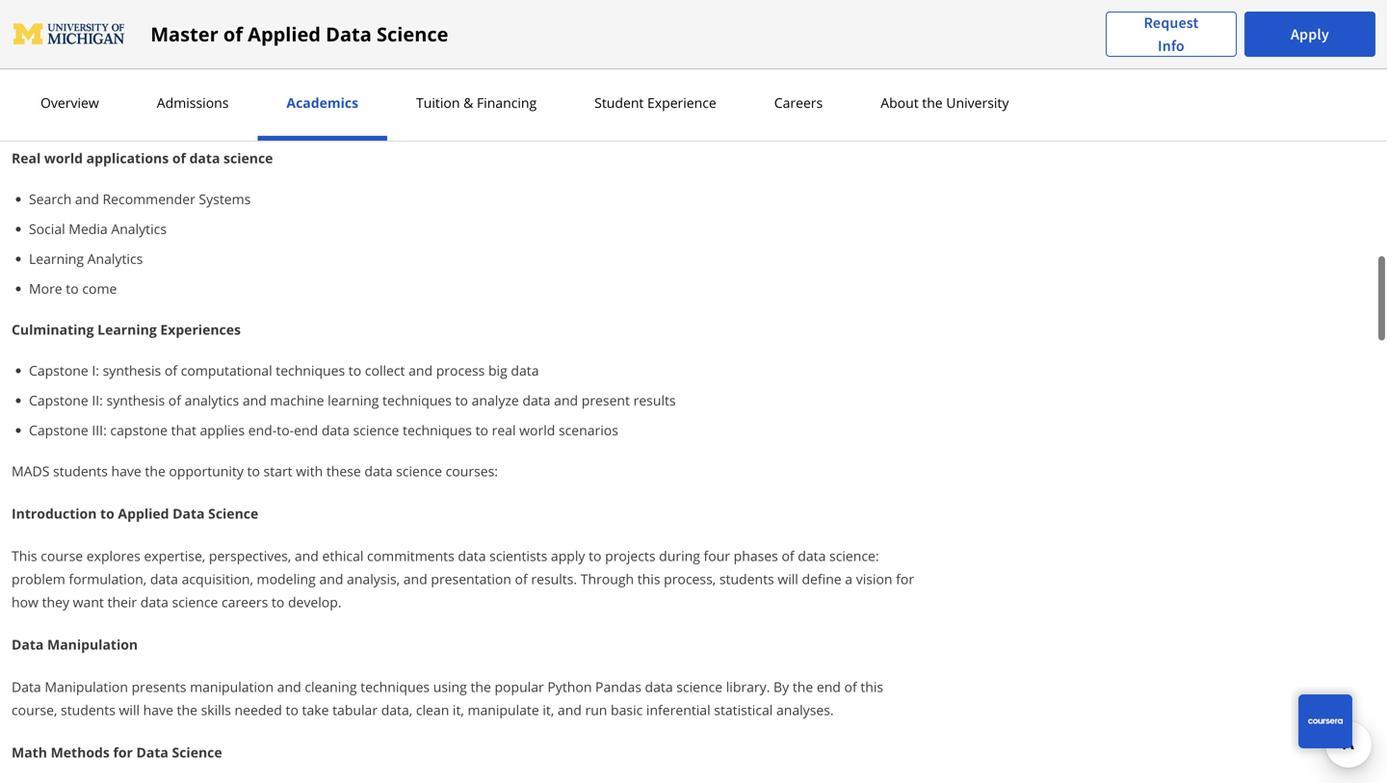 Task type: locate. For each thing, give the bounding box(es) containing it.
want
[[73, 593, 104, 611]]

this
[[638, 570, 661, 588], [861, 678, 884, 696]]

manipulation for data manipulation presents manipulation and cleaning techniques using the popular python pandas data science library. by the end of this course, students will have the skills needed to take tabular data, clean it, manipulate it, and run basic inferential statistical analyses.
[[45, 678, 128, 696]]

information visualization ii
[[29, 108, 197, 126]]

applied up results
[[248, 21, 321, 47]]

analytics up come at top
[[87, 250, 143, 268]]

for right vision
[[896, 570, 915, 588]]

will left define
[[778, 570, 799, 588]]

techniques up data,
[[361, 678, 430, 696]]

science down learning
[[353, 421, 399, 439]]

applied for of
[[248, 21, 321, 47]]

end up analyses.
[[817, 678, 841, 696]]

it,
[[453, 701, 464, 719], [543, 701, 554, 719]]

have
[[111, 462, 141, 480], [143, 701, 173, 719]]

and right "collect"
[[409, 361, 433, 380]]

through
[[581, 570, 634, 588]]

0 vertical spatial visualization
[[107, 18, 186, 37]]

of right by
[[845, 678, 857, 696]]

machine
[[270, 391, 324, 410]]

and up end-
[[243, 391, 267, 410]]

0 vertical spatial will
[[778, 570, 799, 588]]

data down expertise,
[[150, 570, 178, 588]]

data up course,
[[12, 678, 41, 696]]

capstone left iii:
[[29, 421, 88, 439]]

0 horizontal spatial this
[[638, 570, 661, 588]]

analytics down search and recommender systems
[[111, 220, 167, 238]]

culminating learning experiences
[[12, 320, 241, 339]]

1 visualization from the top
[[107, 18, 186, 37]]

1 horizontal spatial for
[[896, 570, 915, 588]]

0 vertical spatial end
[[294, 421, 318, 439]]

0 vertical spatial manipulation
[[47, 636, 138, 654]]

scientists
[[490, 547, 548, 565]]

science up inferential
[[677, 678, 723, 696]]

synthesis right i:
[[103, 361, 161, 380]]

learning inside learning analytics list item
[[29, 250, 84, 268]]

1 vertical spatial list
[[19, 189, 921, 299]]

tuition & financing
[[416, 93, 537, 112]]

data right big
[[511, 361, 539, 380]]

tuition & financing link
[[411, 93, 543, 112]]

how
[[12, 593, 38, 611]]

science up perspectives,
[[208, 504, 258, 523]]

analytics
[[185, 391, 239, 410]]

applications
[[86, 149, 169, 167]]

data inside capstone i: synthesis of computational techniques to collect and process big data list item
[[511, 361, 539, 380]]

more
[[29, 279, 62, 298]]

information for information visualization i
[[29, 18, 104, 37]]

learning down social
[[29, 250, 84, 268]]

analysis,
[[347, 570, 400, 588]]

end down machine
[[294, 421, 318, 439]]

0 horizontal spatial world
[[44, 149, 83, 167]]

students down iii:
[[53, 462, 108, 480]]

manipulation
[[47, 636, 138, 654], [45, 678, 128, 696]]

methods
[[51, 743, 110, 762]]

admissions
[[157, 93, 229, 112]]

science inside data manipulation presents manipulation and cleaning techniques using the popular python pandas data science library. by the end of this course, students will have the skills needed to take tabular data, clean it, manipulate it, and run basic inferential statistical analyses.
[[677, 678, 723, 696]]

1 horizontal spatial this
[[861, 678, 884, 696]]

learning down come at top
[[97, 320, 157, 339]]

learning analytics
[[29, 250, 143, 268]]

data down how
[[12, 636, 44, 654]]

2 vertical spatial capstone
[[29, 421, 88, 439]]

analyze
[[472, 391, 519, 410]]

data right the analyze on the left of the page
[[523, 391, 551, 410]]

to up through
[[589, 547, 602, 565]]

capstone iii: capstone that applies end-to-end data science techniques to real world scenarios
[[29, 421, 619, 439]]

analytics
[[111, 220, 167, 238], [87, 250, 143, 268]]

synthesis for ii:
[[107, 391, 165, 410]]

and up needed on the bottom
[[277, 678, 301, 696]]

presenting
[[29, 48, 96, 66]]

visualization for i
[[107, 18, 186, 37]]

1 horizontal spatial world
[[520, 421, 555, 439]]

capstone i: synthesis of computational techniques to collect and process big data list item
[[29, 360, 921, 381]]

to left take
[[286, 701, 299, 719]]

science down skills
[[172, 743, 222, 762]]

&
[[464, 93, 473, 112]]

university of michigan image
[[12, 19, 127, 50]]

request
[[1144, 13, 1199, 32]]

1 vertical spatial manipulation
[[45, 678, 128, 696]]

and
[[75, 190, 99, 208], [409, 361, 433, 380], [243, 391, 267, 410], [554, 391, 578, 410], [295, 547, 319, 565], [319, 570, 343, 588], [404, 570, 428, 588], [277, 678, 301, 696], [558, 701, 582, 719]]

start
[[264, 462, 293, 480]]

1 list from the top
[[19, 17, 921, 127]]

this right by
[[861, 678, 884, 696]]

list containing capstone i: synthesis of computational techniques to collect and process big data
[[19, 360, 921, 440]]

student experience
[[595, 93, 717, 112]]

of right i
[[223, 21, 243, 47]]

1 vertical spatial will
[[119, 701, 140, 719]]

data down uncertainty on the left of the page
[[132, 78, 162, 96]]

manipulation inside data manipulation presents manipulation and cleaning techniques using the popular python pandas data science library. by the end of this course, students will have the skills needed to take tabular data, clean it, manipulate it, and run basic inferential statistical analyses.
[[45, 678, 128, 696]]

data up academics
[[326, 21, 372, 47]]

expertise,
[[144, 547, 205, 565]]

1 vertical spatial for
[[113, 743, 133, 762]]

collect
[[365, 361, 405, 380]]

uncertainty
[[100, 48, 173, 66]]

capstone left i:
[[29, 361, 88, 380]]

data down presents
[[136, 743, 169, 762]]

of up recommender
[[172, 149, 186, 167]]

science down acquisition,
[[172, 593, 218, 611]]

0 vertical spatial learning
[[29, 250, 84, 268]]

students down phases
[[720, 570, 774, 588]]

big
[[489, 361, 508, 380]]

careers
[[775, 93, 823, 112]]

manipulate
[[468, 701, 539, 719]]

1 horizontal spatial end
[[817, 678, 841, 696]]

list
[[19, 17, 921, 127], [19, 189, 921, 299], [19, 360, 921, 440]]

capstone for capstone i: synthesis of computational techniques to collect and process big data
[[29, 361, 88, 380]]

1 horizontal spatial learning
[[97, 320, 157, 339]]

applied
[[248, 21, 321, 47], [118, 504, 169, 523]]

applied for to
[[118, 504, 169, 523]]

and down commitments
[[404, 570, 428, 588]]

projects
[[605, 547, 656, 565]]

2 vertical spatial students
[[61, 701, 116, 719]]

for right methods
[[113, 743, 133, 762]]

data down ii
[[189, 149, 220, 167]]

they
[[42, 593, 69, 611]]

phases
[[734, 547, 778, 565]]

0 horizontal spatial have
[[111, 462, 141, 480]]

students inside data manipulation presents manipulation and cleaning techniques using the popular python pandas data science library. by the end of this course, students will have the skills needed to take tabular data, clean it, manipulate it, and run basic inferential statistical analyses.
[[61, 701, 116, 719]]

end
[[294, 421, 318, 439], [817, 678, 841, 696]]

social
[[29, 220, 65, 238]]

0 horizontal spatial end
[[294, 421, 318, 439]]

1 vertical spatial end
[[817, 678, 841, 696]]

the right using
[[471, 678, 491, 696]]

basic
[[611, 701, 643, 719]]

data right these
[[365, 462, 393, 480]]

science up tuition
[[377, 21, 449, 47]]

science for introduction to applied data science
[[208, 504, 258, 523]]

1 vertical spatial world
[[520, 421, 555, 439]]

0 vertical spatial this
[[638, 570, 661, 588]]

0 vertical spatial applied
[[248, 21, 321, 47]]

academics link
[[281, 93, 364, 112]]

data up presentation
[[458, 547, 486, 565]]

0 vertical spatial capstone
[[29, 361, 88, 380]]

will inside data manipulation presents manipulation and cleaning techniques using the popular python pandas data science library. by the end of this course, students will have the skills needed to take tabular data, clean it, manipulate it, and run basic inferential statistical analyses.
[[119, 701, 140, 719]]

2 information from the top
[[29, 108, 104, 126]]

formulation,
[[69, 570, 147, 588]]

0 vertical spatial list
[[19, 17, 921, 127]]

0 vertical spatial world
[[44, 149, 83, 167]]

information up presenting at the left of the page
[[29, 18, 104, 37]]

0 vertical spatial information
[[29, 18, 104, 37]]

communicating data science results list item
[[29, 77, 921, 97]]

information down communicating
[[29, 108, 104, 126]]

a
[[845, 570, 853, 588]]

0 horizontal spatial applied
[[118, 504, 169, 523]]

it, down python in the bottom of the page
[[543, 701, 554, 719]]

popular
[[495, 678, 544, 696]]

0 horizontal spatial will
[[119, 701, 140, 719]]

techniques down capstone ii: synthesis of analytics and machine learning techniques to analyze data and present results list item
[[403, 421, 472, 439]]

visualization up uncertainty on the left of the page
[[107, 18, 186, 37]]

data inside data manipulation presents manipulation and cleaning techniques using the popular python pandas data science library. by the end of this course, students will have the skills needed to take tabular data, clean it, manipulate it, and run basic inferential statistical analyses.
[[12, 678, 41, 696]]

results.
[[531, 570, 577, 588]]

results
[[634, 391, 676, 410]]

1 vertical spatial this
[[861, 678, 884, 696]]

1 vertical spatial capstone
[[29, 391, 88, 410]]

1 horizontal spatial it,
[[543, 701, 554, 719]]

for inside this course explores expertise, perspectives, and ethical commitments data scientists  apply to projects during four phases of data science: problem formulation, data acquisition, modeling and analysis, and presentation of results. through this process, students will define a vision for how they want their data science careers to develop.
[[896, 570, 915, 588]]

2 it, from the left
[[543, 701, 554, 719]]

have down presents
[[143, 701, 173, 719]]

data down capstone ii: synthesis of analytics and machine learning techniques to analyze data and present results at left
[[322, 421, 350, 439]]

capstone left ii:
[[29, 391, 88, 410]]

for
[[896, 570, 915, 588], [113, 743, 133, 762]]

manipulation down "want"
[[47, 636, 138, 654]]

this down projects
[[638, 570, 661, 588]]

science up systems
[[224, 149, 273, 167]]

will down presents
[[119, 701, 140, 719]]

define
[[802, 570, 842, 588]]

1 vertical spatial applied
[[118, 504, 169, 523]]

techniques
[[276, 361, 345, 380], [383, 391, 452, 410], [403, 421, 472, 439], [361, 678, 430, 696]]

course
[[41, 547, 83, 565]]

1 horizontal spatial have
[[143, 701, 173, 719]]

science inside communicating data science results list item
[[165, 78, 212, 96]]

world
[[44, 149, 83, 167], [520, 421, 555, 439]]

visualization down 'communicating data science results'
[[107, 108, 186, 126]]

1 vertical spatial information
[[29, 108, 104, 126]]

3 list from the top
[[19, 360, 921, 440]]

3 capstone from the top
[[29, 421, 88, 439]]

tuition
[[416, 93, 460, 112]]

the left skills
[[177, 701, 198, 719]]

1 vertical spatial synthesis
[[107, 391, 165, 410]]

1 vertical spatial students
[[720, 570, 774, 588]]

1 horizontal spatial applied
[[248, 21, 321, 47]]

students up methods
[[61, 701, 116, 719]]

i
[[190, 18, 194, 37]]

to right more
[[66, 279, 79, 298]]

to inside "list item"
[[66, 279, 79, 298]]

science left courses:
[[396, 462, 442, 480]]

real world applications of data science
[[12, 149, 273, 167]]

synthesis up capstone
[[107, 391, 165, 410]]

manipulation down data manipulation at left
[[45, 678, 128, 696]]

1 vertical spatial have
[[143, 701, 173, 719]]

recommender
[[103, 190, 195, 208]]

1 horizontal spatial will
[[778, 570, 799, 588]]

library.
[[726, 678, 770, 696]]

science inside this course explores expertise, perspectives, and ethical commitments data scientists  apply to projects during four phases of data science: problem formulation, data acquisition, modeling and analysis, and presentation of results. through this process, students will define a vision for how they want their data science careers to develop.
[[172, 593, 218, 611]]

this inside this course explores expertise, perspectives, and ethical commitments data scientists  apply to projects during four phases of data science: problem formulation, data acquisition, modeling and analysis, and presentation of results. through this process, students will define a vision for how they want their data science careers to develop.
[[638, 570, 661, 588]]

courses:
[[446, 462, 498, 480]]

data
[[189, 149, 220, 167], [511, 361, 539, 380], [523, 391, 551, 410], [322, 421, 350, 439], [365, 462, 393, 480], [458, 547, 486, 565], [798, 547, 826, 565], [150, 570, 178, 588], [140, 593, 169, 611], [645, 678, 673, 696]]

it, down using
[[453, 701, 464, 719]]

2 visualization from the top
[[107, 108, 186, 126]]

about the university
[[881, 93, 1009, 112]]

these
[[327, 462, 361, 480]]

science for master of applied data science
[[377, 21, 449, 47]]

1 information from the top
[[29, 18, 104, 37]]

this inside data manipulation presents manipulation and cleaning techniques using the popular python pandas data science library. by the end of this course, students will have the skills needed to take tabular data, clean it, manipulate it, and run basic inferential statistical analyses.
[[861, 678, 884, 696]]

skills
[[201, 701, 231, 719]]

data up inferential
[[645, 678, 673, 696]]

list containing information visualization i
[[19, 17, 921, 127]]

and up media
[[75, 190, 99, 208]]

course,
[[12, 701, 57, 719]]

learning
[[29, 250, 84, 268], [97, 320, 157, 339]]

that
[[171, 421, 196, 439]]

of down the scientists
[[515, 570, 528, 588]]

capstone iii: capstone that applies end-to-end data science techniques to real world scenarios list item
[[29, 420, 921, 440]]

student
[[595, 93, 644, 112]]

2 vertical spatial list
[[19, 360, 921, 440]]

science up ii
[[165, 78, 212, 96]]

information visualization ii list item
[[29, 107, 921, 127]]

1 capstone from the top
[[29, 361, 88, 380]]

careers link
[[769, 93, 829, 112]]

2 list from the top
[[19, 189, 921, 299]]

end inside list item
[[294, 421, 318, 439]]

the right about
[[922, 93, 943, 112]]

real
[[12, 149, 41, 167]]

techniques down "collect"
[[383, 391, 452, 410]]

request info button
[[1106, 11, 1237, 57]]

of
[[223, 21, 243, 47], [172, 149, 186, 167], [165, 361, 177, 380], [168, 391, 181, 410], [782, 547, 795, 565], [515, 570, 528, 588], [845, 678, 857, 696]]

and up modeling
[[295, 547, 319, 565]]

the
[[922, 93, 943, 112], [145, 462, 166, 480], [471, 678, 491, 696], [793, 678, 814, 696], [177, 701, 198, 719]]

real
[[492, 421, 516, 439]]

1 vertical spatial visualization
[[107, 108, 186, 126]]

0 vertical spatial for
[[896, 570, 915, 588]]

0 vertical spatial have
[[111, 462, 141, 480]]

applied up explores
[[118, 504, 169, 523]]

0 horizontal spatial for
[[113, 743, 133, 762]]

0 horizontal spatial learning
[[29, 250, 84, 268]]

0 vertical spatial synthesis
[[103, 361, 161, 380]]

and up scenarios
[[554, 391, 578, 410]]

0 horizontal spatial it,
[[453, 701, 464, 719]]

will
[[778, 570, 799, 588], [119, 701, 140, 719]]

this
[[12, 547, 37, 565]]

have down capstone
[[111, 462, 141, 480]]

2 capstone from the top
[[29, 391, 88, 410]]

media
[[69, 220, 108, 238]]

techniques up machine
[[276, 361, 345, 380]]



Task type: vqa. For each thing, say whether or not it's contained in the screenshot.
Provide
no



Task type: describe. For each thing, give the bounding box(es) containing it.
visualization for ii
[[107, 108, 186, 126]]

mads students have the opportunity to start with these data science courses:
[[12, 462, 498, 480]]

this course explores expertise, perspectives, and ethical commitments data scientists  apply to projects during four phases of data science: problem formulation, data acquisition, modeling and analysis, and presentation of results. through this process, students will define a vision for how they want their data science careers to develop.
[[12, 547, 915, 611]]

math methods for data science
[[12, 743, 222, 762]]

to up learning
[[349, 361, 362, 380]]

i:
[[92, 361, 99, 380]]

data manipulation presents manipulation and cleaning techniques using the popular python pandas data science library. by the end of this course, students will have the skills needed to take tabular data, clean it, manipulate it, and run basic inferential statistical analyses.
[[12, 678, 884, 719]]

develop.
[[288, 593, 342, 611]]

process
[[436, 361, 485, 380]]

problem
[[12, 570, 65, 588]]

presenting uncertainty list item
[[29, 47, 921, 67]]

with
[[296, 462, 323, 480]]

capstone for capstone iii: capstone that applies end-to-end data science techniques to real world scenarios
[[29, 421, 88, 439]]

capstone ii: synthesis of analytics and machine learning techniques to analyze data and present results list item
[[29, 390, 921, 411]]

python
[[548, 678, 592, 696]]

apply
[[1291, 25, 1330, 44]]

perspectives,
[[209, 547, 291, 565]]

experiences
[[160, 320, 241, 339]]

to down process
[[455, 391, 468, 410]]

introduction to applied data science
[[12, 504, 258, 523]]

to up explores
[[100, 504, 114, 523]]

search
[[29, 190, 72, 208]]

needed
[[235, 701, 282, 719]]

techniques inside capstone ii: synthesis of analytics and machine learning techniques to analyze data and present results list item
[[383, 391, 452, 410]]

1 it, from the left
[[453, 701, 464, 719]]

request info
[[1144, 13, 1199, 55]]

university
[[947, 93, 1009, 112]]

run
[[585, 701, 607, 719]]

science:
[[830, 547, 879, 565]]

presents
[[132, 678, 186, 696]]

modeling
[[257, 570, 316, 588]]

to-
[[277, 421, 294, 439]]

science inside "capstone iii: capstone that applies end-to-end data science techniques to real world scenarios" list item
[[353, 421, 399, 439]]

admissions link
[[151, 93, 235, 112]]

search and recommender systems list item
[[29, 189, 921, 209]]

manipulation
[[190, 678, 274, 696]]

of up that
[[168, 391, 181, 410]]

social media analytics list item
[[29, 219, 921, 239]]

data up expertise,
[[173, 504, 205, 523]]

capstone for capstone ii: synthesis of analytics and machine learning techniques to analyze data and present results
[[29, 391, 88, 410]]

careers
[[222, 593, 268, 611]]

using
[[433, 678, 467, 696]]

about the university link
[[875, 93, 1015, 112]]

by
[[774, 678, 789, 696]]

to left "start"
[[247, 462, 260, 480]]

learning
[[328, 391, 379, 410]]

learning analytics list item
[[29, 249, 921, 269]]

end inside data manipulation presents manipulation and cleaning techniques using the popular python pandas data science library. by the end of this course, students will have the skills needed to take tabular data, clean it, manipulate it, and run basic inferential statistical analyses.
[[817, 678, 841, 696]]

world inside list item
[[520, 421, 555, 439]]

to inside data manipulation presents manipulation and cleaning techniques using the popular python pandas data science library. by the end of this course, students will have the skills needed to take tabular data, clean it, manipulate it, and run basic inferential statistical analyses.
[[286, 701, 299, 719]]

list containing search and recommender systems
[[19, 189, 921, 299]]

come
[[82, 279, 117, 298]]

apply button
[[1245, 12, 1376, 57]]

introduction
[[12, 504, 97, 523]]

the down capstone
[[145, 462, 166, 480]]

applies
[[200, 421, 245, 439]]

ii
[[190, 108, 197, 126]]

communicating data science results
[[29, 78, 261, 96]]

social media analytics
[[29, 220, 167, 238]]

master
[[151, 21, 218, 47]]

take
[[302, 701, 329, 719]]

data inside list item
[[132, 78, 162, 96]]

information visualization i
[[29, 18, 194, 37]]

science for math methods for data science
[[172, 743, 222, 762]]

cleaning
[[305, 678, 357, 696]]

academics
[[287, 93, 359, 112]]

overview link
[[35, 93, 105, 112]]

0 vertical spatial students
[[53, 462, 108, 480]]

of down experiences
[[165, 361, 177, 380]]

and down ethical
[[319, 570, 343, 588]]

data right the their
[[140, 593, 169, 611]]

student experience link
[[589, 93, 723, 112]]

students inside this course explores expertise, perspectives, and ethical commitments data scientists  apply to projects during four phases of data science: problem formulation, data acquisition, modeling and analysis, and presentation of results. through this process, students will define a vision for how they want their data science careers to develop.
[[720, 570, 774, 588]]

data,
[[381, 701, 413, 719]]

ethical
[[322, 547, 364, 565]]

synthesis for i:
[[103, 361, 161, 380]]

manipulation for data manipulation
[[47, 636, 138, 654]]

process,
[[664, 570, 716, 588]]

presenting uncertainty
[[29, 48, 173, 66]]

of inside data manipulation presents manipulation and cleaning techniques using the popular python pandas data science library. by the end of this course, students will have the skills needed to take tabular data, clean it, manipulate it, and run basic inferential statistical analyses.
[[845, 678, 857, 696]]

techniques inside capstone i: synthesis of computational techniques to collect and process big data list item
[[276, 361, 345, 380]]

mads
[[12, 462, 50, 480]]

explores
[[87, 547, 141, 565]]

opportunity
[[169, 462, 244, 480]]

techniques inside data manipulation presents manipulation and cleaning techniques using the popular python pandas data science library. by the end of this course, students will have the skills needed to take tabular data, clean it, manipulate it, and run basic inferential statistical analyses.
[[361, 678, 430, 696]]

have inside data manipulation presents manipulation and cleaning techniques using the popular python pandas data science library. by the end of this course, students will have the skills needed to take tabular data, clean it, manipulate it, and run basic inferential statistical analyses.
[[143, 701, 173, 719]]

capstone ii: synthesis of analytics and machine learning techniques to analyze data and present results
[[29, 391, 676, 410]]

search and recommender systems
[[29, 190, 251, 208]]

techniques inside "capstone iii: capstone that applies end-to-end data science techniques to real world scenarios" list item
[[403, 421, 472, 439]]

financing
[[477, 93, 537, 112]]

of right phases
[[782, 547, 795, 565]]

data inside capstone ii: synthesis of analytics and machine learning techniques to analyze data and present results list item
[[523, 391, 551, 410]]

tabular
[[333, 701, 378, 719]]

apply
[[551, 547, 585, 565]]

1 vertical spatial learning
[[97, 320, 157, 339]]

present
[[582, 391, 630, 410]]

ii:
[[92, 391, 103, 410]]

will inside this course explores expertise, perspectives, and ethical commitments data scientists  apply to projects during four phases of data science: problem formulation, data acquisition, modeling and analysis, and presentation of results. through this process, students will define a vision for how they want their data science careers to develop.
[[778, 570, 799, 588]]

to left real
[[476, 421, 489, 439]]

results
[[216, 78, 261, 96]]

statistical
[[714, 701, 773, 719]]

information for information visualization ii
[[29, 108, 104, 126]]

analyses.
[[777, 701, 834, 719]]

0 vertical spatial analytics
[[111, 220, 167, 238]]

scenarios
[[559, 421, 619, 439]]

four
[[704, 547, 730, 565]]

to down modeling
[[272, 593, 285, 611]]

data up define
[[798, 547, 826, 565]]

the right by
[[793, 678, 814, 696]]

info
[[1158, 36, 1185, 55]]

culminating
[[12, 320, 94, 339]]

data inside data manipulation presents manipulation and cleaning techniques using the popular python pandas data science library. by the end of this course, students will have the skills needed to take tabular data, clean it, manipulate it, and run basic inferential statistical analyses.
[[645, 678, 673, 696]]

1 vertical spatial analytics
[[87, 250, 143, 268]]

information visualization i list item
[[29, 17, 921, 38]]

communicating
[[29, 78, 128, 96]]

vision
[[856, 570, 893, 588]]

about
[[881, 93, 919, 112]]

more to come list item
[[29, 278, 921, 299]]

and down python in the bottom of the page
[[558, 701, 582, 719]]

capstone i: synthesis of computational techniques to collect and process big data
[[29, 361, 539, 380]]

data inside "capstone iii: capstone that applies end-to-end data science techniques to real world scenarios" list item
[[322, 421, 350, 439]]

pandas
[[596, 678, 642, 696]]

acquisition,
[[182, 570, 253, 588]]



